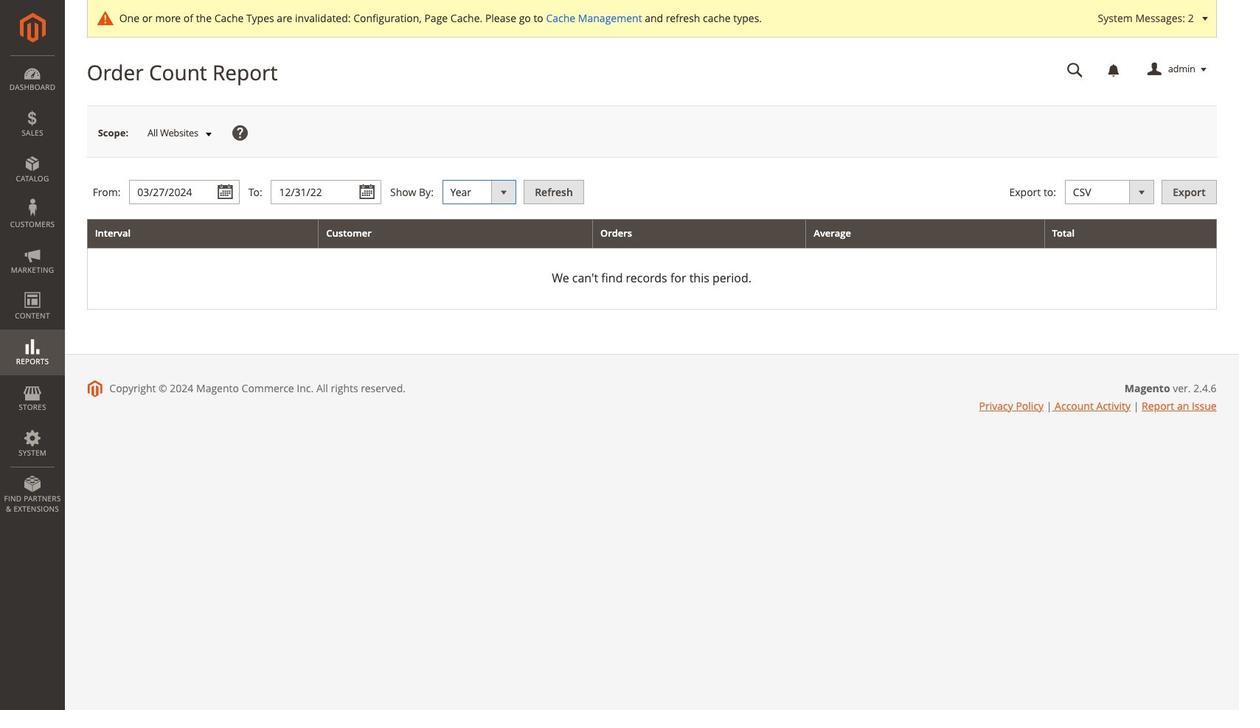 Task type: locate. For each thing, give the bounding box(es) containing it.
magento admin panel image
[[20, 13, 45, 43]]

None text field
[[129, 180, 240, 205], [271, 180, 382, 205], [129, 180, 240, 205], [271, 180, 382, 205]]

menu bar
[[0, 55, 65, 522]]



